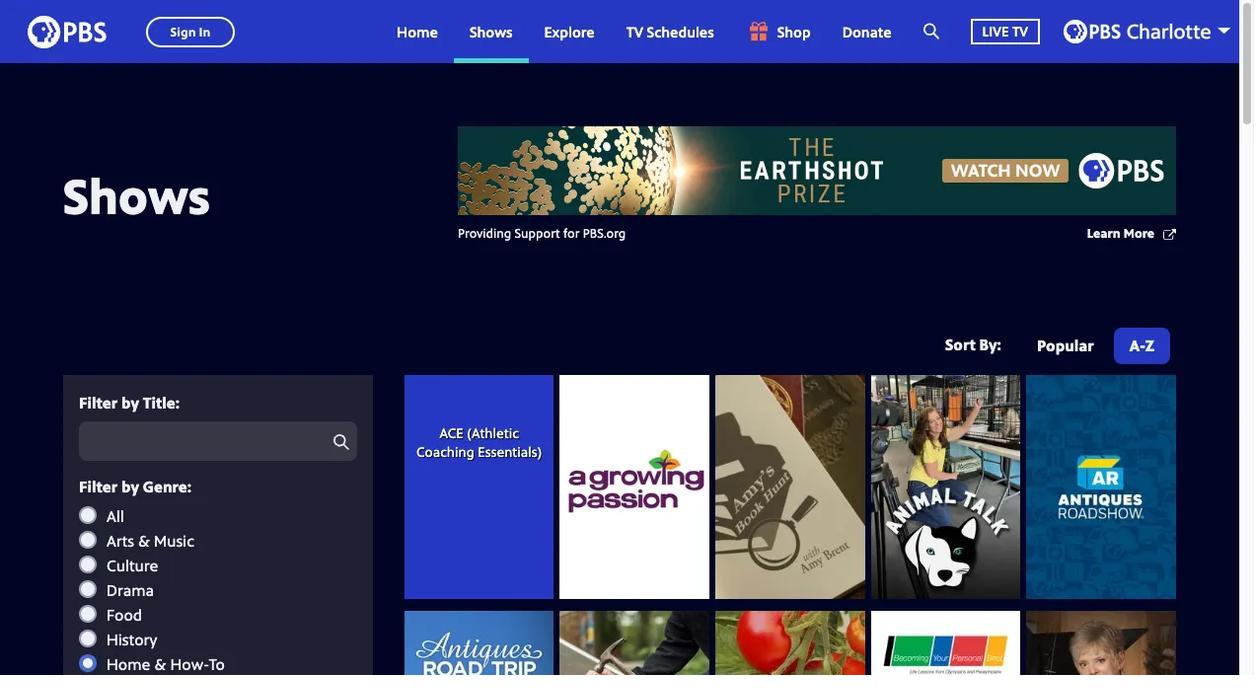 Task type: describe. For each thing, give the bounding box(es) containing it.
a-z
[[1130, 335, 1155, 356]]

for
[[563, 224, 580, 242]]

filter by genre: all arts & music culture drama food history home & how-to
[[79, 476, 225, 675]]

explore link
[[529, 0, 611, 63]]

ace (athletic coaching essentials)
[[417, 423, 542, 461]]

amy's book hunt image
[[716, 375, 865, 600]]

1 horizontal spatial &
[[154, 653, 166, 675]]

1 horizontal spatial home
[[397, 22, 438, 41]]

all
[[107, 505, 124, 527]]

ask this old house image
[[560, 611, 710, 675]]

providing
[[458, 224, 512, 242]]

0 horizontal spatial tv
[[627, 22, 644, 41]]

donate link
[[827, 0, 908, 63]]

drama
[[107, 579, 154, 601]]

tv schedules
[[627, 22, 714, 41]]

music
[[154, 530, 194, 551]]

culture
[[107, 554, 158, 576]]

home inside filter by genre: all arts & music culture drama food history home & how-to
[[107, 653, 150, 675]]

home link
[[381, 0, 454, 63]]

sort
[[946, 333, 976, 355]]

learn more link
[[1088, 224, 1177, 244]]

by for genre:
[[121, 476, 139, 498]]

antiques roadshow image
[[1027, 375, 1177, 600]]

1 vertical spatial shows
[[63, 161, 210, 229]]

popular
[[1037, 335, 1094, 356]]

genre:
[[143, 476, 192, 498]]

sort by: element
[[1018, 328, 1171, 370]]

Filter by Title: text field
[[79, 422, 357, 461]]

learn
[[1088, 224, 1121, 242]]

how-
[[170, 653, 209, 675]]

tv schedules link
[[611, 0, 730, 63]]

schedules
[[647, 22, 714, 41]]



Task type: locate. For each thing, give the bounding box(es) containing it.
filter by title:
[[79, 392, 180, 414]]

& left how-
[[154, 653, 166, 675]]

learn more
[[1088, 224, 1155, 242]]

filter left title:
[[79, 392, 118, 414]]

live tv
[[983, 21, 1029, 40]]

more
[[1124, 224, 1155, 242]]

pbs image
[[28, 9, 107, 54]]

tv
[[1013, 21, 1029, 40], [627, 22, 644, 41]]

1 filter from the top
[[79, 392, 118, 414]]

the best of sewing with nancy image
[[1027, 611, 1177, 675]]

shows link
[[454, 0, 529, 63]]

by left title:
[[121, 392, 139, 414]]

filter
[[79, 392, 118, 414], [79, 476, 118, 498]]

by up the all
[[121, 476, 139, 498]]

filter for filter by title:
[[79, 392, 118, 414]]

title:
[[143, 392, 180, 414]]

0 vertical spatial by
[[121, 392, 139, 414]]

2 filter from the top
[[79, 476, 118, 498]]

1 by from the top
[[121, 392, 139, 414]]

sort by:
[[946, 333, 1002, 355]]

home
[[397, 22, 438, 41], [107, 653, 150, 675]]

history
[[107, 628, 157, 650]]

live
[[983, 21, 1009, 40]]

1 horizontal spatial tv
[[1013, 21, 1029, 40]]

& right arts
[[138, 530, 150, 551]]

2 by from the top
[[121, 476, 139, 498]]

home down history
[[107, 653, 150, 675]]

live tv link
[[955, 0, 1056, 63]]

pbs charlotte image
[[1064, 20, 1211, 43]]

backyard farmer image
[[716, 611, 865, 675]]

1 vertical spatial filter
[[79, 476, 118, 498]]

donate
[[843, 22, 892, 41]]

filter by genre: element
[[79, 505, 357, 675]]

explore
[[544, 22, 595, 41]]

1 vertical spatial home
[[107, 653, 150, 675]]

food
[[107, 604, 142, 625]]

(athletic
[[467, 423, 519, 442]]

0 horizontal spatial shows
[[63, 161, 210, 229]]

providing support for pbs.org
[[458, 224, 626, 242]]

animal talk image
[[871, 375, 1021, 600]]

0 vertical spatial home
[[397, 22, 438, 41]]

filter up the all
[[79, 476, 118, 498]]

tv left schedules
[[627, 22, 644, 41]]

support
[[515, 224, 560, 242]]

0 horizontal spatial &
[[138, 530, 150, 551]]

by:
[[980, 333, 1002, 355]]

home left shows link
[[397, 22, 438, 41]]

by for title:
[[121, 392, 139, 414]]

by
[[121, 392, 139, 414], [121, 476, 139, 498]]

a-
[[1130, 335, 1146, 356]]

shop
[[778, 22, 811, 41]]

pbs.org
[[583, 224, 626, 242]]

tv right live
[[1013, 21, 1029, 40]]

0 vertical spatial &
[[138, 530, 150, 551]]

to
[[209, 653, 225, 675]]

arts
[[107, 530, 134, 551]]

essentials)
[[478, 442, 542, 461]]

0 vertical spatial shows
[[470, 22, 513, 41]]

advertisement region
[[458, 126, 1177, 215]]

search image
[[924, 22, 939, 40]]

shop link
[[730, 0, 827, 63]]

ace
[[440, 423, 464, 442]]

becoming your personal best image
[[871, 611, 1021, 675]]

1 vertical spatial by
[[121, 476, 139, 498]]

z
[[1146, 335, 1155, 356]]

0 vertical spatial filter
[[79, 392, 118, 414]]

1 vertical spatial &
[[154, 653, 166, 675]]

a growing passion image
[[560, 375, 710, 600]]

antiques road trip image
[[405, 611, 554, 675]]

shows
[[470, 22, 513, 41], [63, 161, 210, 229]]

filter for filter by genre: all arts & music culture drama food history home & how-to
[[79, 476, 118, 498]]

&
[[138, 530, 150, 551], [154, 653, 166, 675]]

coaching
[[417, 442, 475, 461]]

by inside filter by genre: all arts & music culture drama food history home & how-to
[[121, 476, 139, 498]]

1 horizontal spatial shows
[[470, 22, 513, 41]]

0 horizontal spatial home
[[107, 653, 150, 675]]

filter inside filter by genre: all arts & music culture drama food history home & how-to
[[79, 476, 118, 498]]



Task type: vqa. For each thing, say whether or not it's contained in the screenshot.
the that to the right
no



